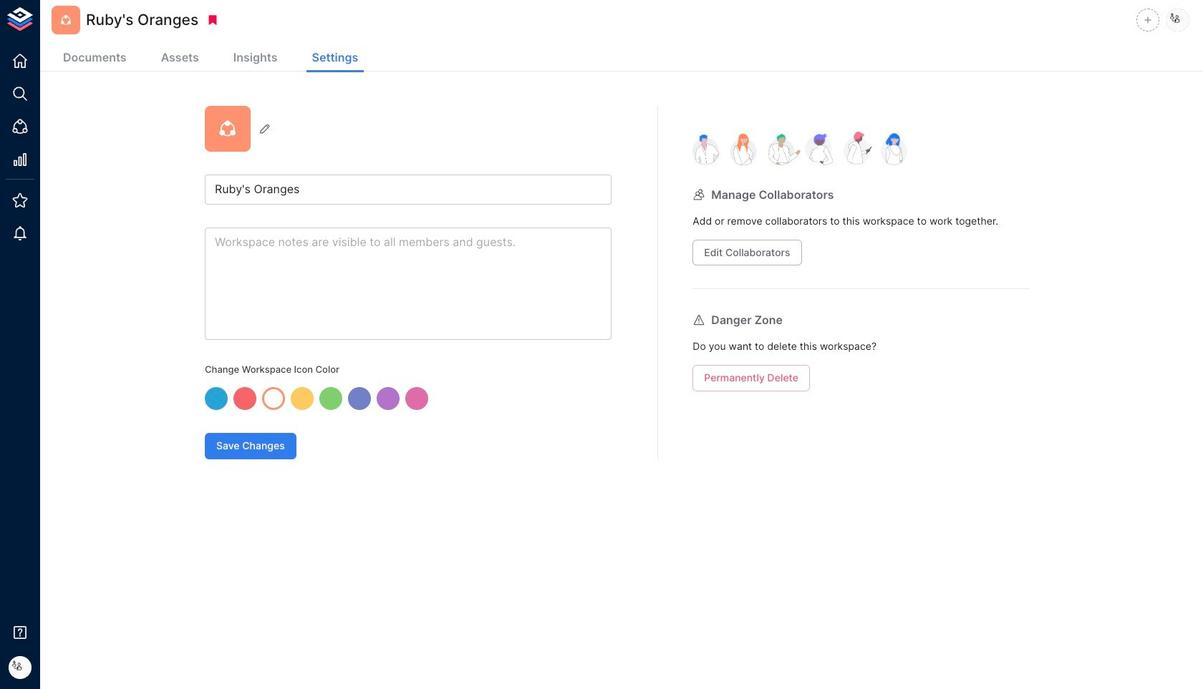 Task type: locate. For each thing, give the bounding box(es) containing it.
ruby anderson image
[[1167, 9, 1190, 32]]

remove bookmark image
[[206, 14, 219, 27]]



Task type: vqa. For each thing, say whether or not it's contained in the screenshot.
Employee Training Manual image
no



Task type: describe. For each thing, give the bounding box(es) containing it.
Workspace notes are visible to all members and guests. text field
[[205, 228, 612, 340]]

Workspace Name text field
[[205, 175, 612, 205]]



